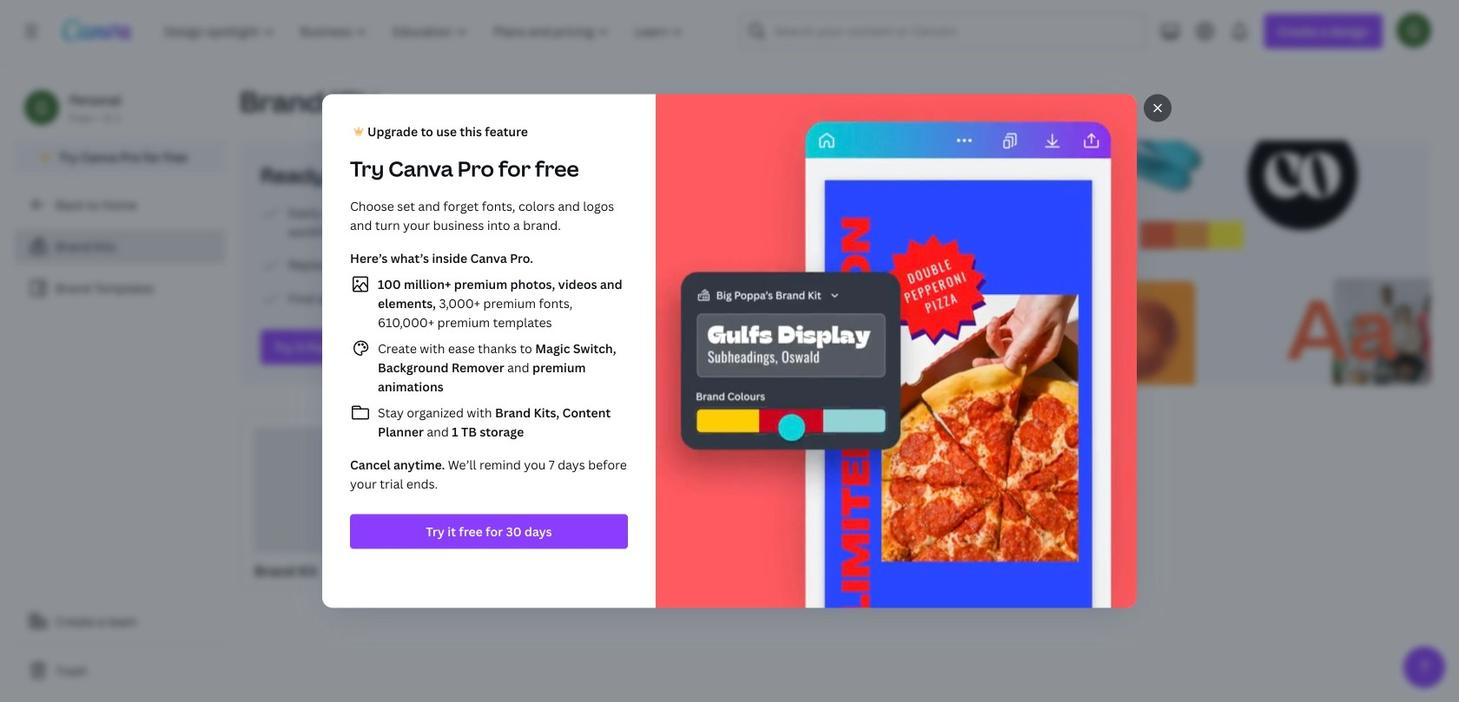 Task type: vqa. For each thing, say whether or not it's contained in the screenshot.
"James Peterson" image
no



Task type: locate. For each thing, give the bounding box(es) containing it.
list
[[261, 202, 817, 309], [14, 229, 226, 306], [350, 274, 628, 442]]

None search field
[[740, 14, 1146, 49]]

top level navigation element
[[153, 14, 698, 49]]



